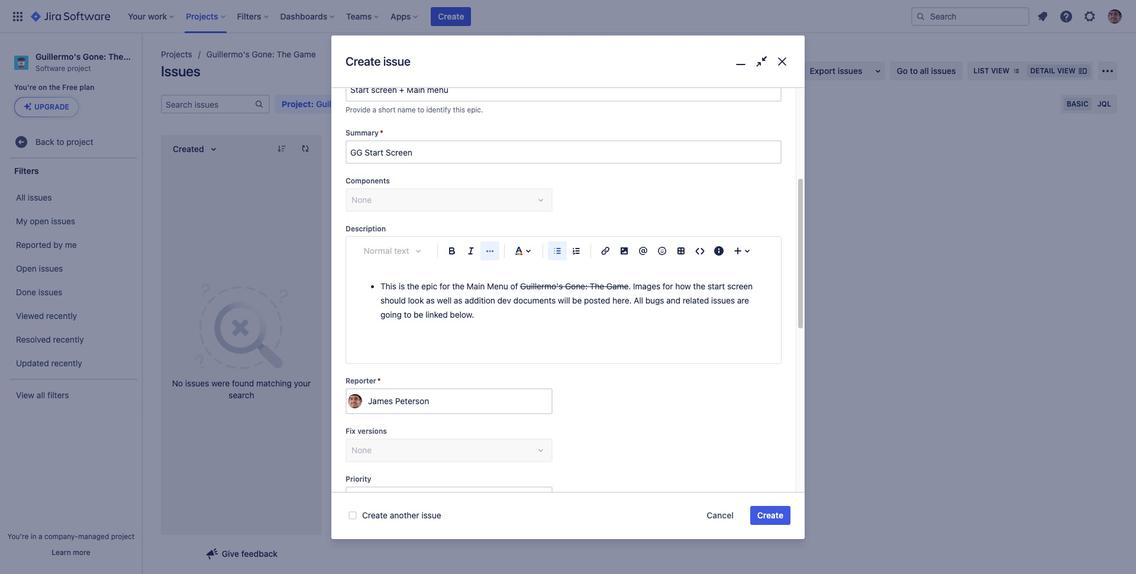 Task type: describe. For each thing, give the bounding box(es) containing it.
table image
[[674, 244, 688, 258]]

list
[[974, 66, 989, 75]]

the right "is"
[[407, 281, 419, 291]]

Description - Main content area, start typing to enter text. text field
[[366, 279, 761, 343]]

to right go
[[910, 66, 918, 76]]

dev
[[497, 295, 511, 305]]

resolved
[[16, 334, 51, 344]]

upgrade button
[[15, 98, 78, 117]]

create issue dialog
[[331, 36, 805, 574]]

fix
[[346, 427, 356, 436]]

create button inside primary element
[[431, 7, 471, 26]]

updated recently
[[16, 358, 82, 368]]

gone: for guillermo's gone: the game software project
[[83, 51, 106, 62]]

go to all issues link
[[890, 62, 963, 80]]

short
[[378, 105, 396, 114]]

images
[[633, 281, 660, 291]]

another
[[390, 510, 419, 520]]

bugs
[[645, 295, 664, 305]]

back to project
[[36, 137, 93, 147]]

to right back
[[57, 137, 64, 147]]

view for detail view
[[1057, 66, 1076, 75]]

main
[[467, 281, 485, 291]]

recently for resolved recently
[[53, 334, 84, 344]]

all issues
[[16, 192, 52, 202]]

updated recently link
[[6, 352, 138, 375]]

info panel image
[[712, 244, 726, 258]]

game for guillermo's gone: the game software project
[[125, 51, 148, 62]]

learn more
[[52, 548, 90, 557]]

exit full screen image
[[753, 53, 770, 70]]

reporter *
[[346, 376, 381, 385]]

the inside description - main content area, start typing to enter text. text field
[[590, 281, 604, 291]]

list view
[[974, 66, 1010, 75]]

link image
[[598, 244, 612, 258]]

issues down reported by me
[[39, 263, 63, 273]]

1 vertical spatial issue
[[422, 510, 441, 520]]

. images for how the start screen should look as well as addition dev documents will be posted here. all bugs and related issues are going to be linked below.
[[381, 281, 755, 320]]

guillermo's gone: the game link
[[206, 47, 316, 62]]

open image
[[534, 491, 548, 505]]

create another issue
[[362, 510, 441, 520]]

guillermo's for guillermo's gone: the game
[[206, 49, 250, 59]]

filters
[[47, 390, 69, 400]]

you're on the free plan
[[14, 83, 94, 92]]

company-
[[44, 532, 78, 541]]

create issue
[[346, 55, 410, 68]]

search image
[[916, 12, 926, 21]]

resolved recently link
[[6, 328, 138, 352]]

plan
[[80, 83, 94, 92]]

james
[[368, 396, 393, 406]]

none text field inside the create issue dialog
[[347, 142, 781, 163]]

the for guillermo's gone: the game software project
[[108, 51, 123, 62]]

open issues link
[[6, 257, 138, 281]]

viewed recently
[[16, 311, 77, 321]]

provide
[[346, 105, 371, 114]]

reported
[[16, 240, 51, 250]]

numbered list ⌘⇧7 image
[[569, 244, 584, 258]]

go
[[897, 66, 908, 76]]

identify
[[426, 105, 451, 114]]

filter
[[708, 99, 727, 109]]

2 as from the left
[[454, 295, 462, 305]]

you're in a company-managed project
[[7, 532, 135, 541]]

filters
[[14, 166, 39, 176]]

* for summary *
[[380, 129, 383, 137]]

recently for viewed recently
[[46, 311, 77, 321]]

emoji image
[[655, 244, 669, 258]]

matching
[[256, 378, 292, 388]]

done
[[16, 287, 36, 297]]

addition
[[465, 295, 495, 305]]

cancel
[[707, 510, 734, 520]]

priority
[[346, 475, 371, 484]]

add image, video, or file image
[[617, 244, 631, 258]]

description
[[346, 224, 386, 233]]

no
[[172, 378, 183, 388]]

screen
[[727, 281, 753, 291]]

Search field
[[911, 7, 1030, 26]]

done issues link
[[6, 281, 138, 304]]

issues inside button
[[838, 66, 863, 76]]

posted
[[584, 295, 610, 305]]

1 as from the left
[[426, 295, 435, 305]]

game for guillermo's gone: the game
[[294, 49, 316, 59]]

viewed recently link
[[6, 304, 138, 328]]

should
[[381, 295, 406, 305]]

back to project link
[[9, 130, 137, 154]]

sort descending image
[[277, 144, 286, 153]]

reported by me
[[16, 240, 77, 250]]

were
[[211, 378, 230, 388]]

my open issues
[[16, 216, 75, 226]]

free
[[62, 83, 78, 92]]

1 vertical spatial a
[[38, 532, 42, 541]]

start
[[708, 281, 725, 291]]

bullet list ⌘⇧8 image
[[550, 244, 565, 258]]

1 vertical spatial all
[[37, 390, 45, 400]]

my open issues link
[[6, 210, 138, 233]]

mention image
[[636, 244, 650, 258]]

name
[[398, 105, 416, 114]]

reported by me link
[[6, 233, 138, 257]]

for inside the . images for how the start screen should look as well as addition dev documents will be posted here. all bugs and related issues are going to be linked below.
[[663, 281, 673, 291]]

related
[[683, 295, 709, 305]]

recently for updated recently
[[51, 358, 82, 368]]

how
[[675, 281, 691, 291]]

me
[[65, 240, 77, 250]]

found
[[232, 378, 254, 388]]

project for in
[[111, 532, 135, 541]]

on
[[38, 83, 47, 92]]

this
[[381, 281, 397, 291]]

peterson
[[395, 396, 429, 406]]

upgrade
[[34, 103, 69, 111]]

is
[[399, 281, 405, 291]]



Task type: vqa. For each thing, say whether or not it's contained in the screenshot.
Reported
yes



Task type: locate. For each thing, give the bounding box(es) containing it.
Search issues text field
[[162, 96, 254, 112]]

here.
[[612, 295, 632, 305]]

all issues link
[[6, 186, 138, 210]]

go to all issues
[[897, 66, 956, 76]]

issues down start
[[711, 295, 735, 305]]

export
[[810, 66, 836, 76]]

more formatting image
[[483, 244, 497, 258]]

create button inside the create issue dialog
[[750, 506, 791, 525]]

guillermo's for guillermo's gone: the game software project
[[36, 51, 81, 62]]

issue up name
[[383, 55, 410, 68]]

all up my
[[16, 192, 25, 202]]

learn more button
[[52, 548, 90, 557]]

0 vertical spatial all
[[16, 192, 25, 202]]

1 horizontal spatial a
[[373, 105, 376, 114]]

be right will
[[572, 295, 582, 305]]

all
[[920, 66, 929, 76], [37, 390, 45, 400]]

group
[[6, 182, 138, 379]]

a left short
[[373, 105, 376, 114]]

issue right another
[[422, 510, 441, 520]]

*
[[380, 129, 383, 137], [377, 376, 381, 385]]

be
[[572, 295, 582, 305], [414, 310, 423, 320]]

guillermo's right projects
[[206, 49, 250, 59]]

0 horizontal spatial for
[[440, 281, 450, 291]]

0 vertical spatial *
[[380, 129, 383, 137]]

None text field
[[347, 79, 781, 100]]

guillermo's up documents
[[520, 281, 563, 291]]

0 vertical spatial a
[[373, 105, 376, 114]]

1 for from the left
[[440, 281, 450, 291]]

game
[[294, 49, 316, 59], [125, 51, 148, 62], [606, 281, 629, 291]]

1 horizontal spatial issue
[[422, 510, 441, 520]]

guillermo's inside description - main content area, start typing to enter text. text field
[[520, 281, 563, 291]]

0 horizontal spatial be
[[414, 310, 423, 320]]

issues left list
[[931, 66, 956, 76]]

2 view from the left
[[1057, 66, 1076, 75]]

basic
[[1067, 99, 1089, 108]]

1 horizontal spatial create button
[[750, 506, 791, 525]]

for up 'well'
[[440, 281, 450, 291]]

you're for you're on the free plan
[[14, 83, 36, 92]]

the left main
[[452, 281, 465, 291]]

as left 'well'
[[426, 295, 435, 305]]

gone: inside description - main content area, start typing to enter text. text field
[[565, 281, 588, 291]]

by
[[53, 240, 63, 250]]

create inside primary element
[[438, 11, 464, 21]]

give
[[222, 549, 239, 559]]

jira software image
[[31, 9, 110, 23], [31, 9, 110, 23]]

resolved recently
[[16, 334, 84, 344]]

to inside the . images for how the start screen should look as well as addition dev documents will be posted here. all bugs and related issues are going to be linked below.
[[404, 310, 412, 320]]

1 vertical spatial create button
[[750, 506, 791, 525]]

the right on
[[49, 83, 60, 92]]

the up the related
[[693, 281, 705, 291]]

guillermo's up software
[[36, 51, 81, 62]]

view
[[16, 390, 34, 400]]

2 horizontal spatial the
[[590, 281, 604, 291]]

look
[[408, 295, 424, 305]]

project inside guillermo's gone: the game software project
[[67, 64, 91, 73]]

bold ⌘b image
[[445, 244, 459, 258]]

back
[[36, 137, 54, 147]]

open export issues dropdown image
[[871, 64, 885, 78]]

2 for from the left
[[663, 281, 673, 291]]

issue
[[383, 55, 410, 68], [422, 510, 441, 520]]

all left bugs
[[634, 295, 643, 305]]

export issues
[[810, 66, 863, 76]]

documents
[[513, 295, 556, 305]]

detail
[[1030, 66, 1055, 75]]

provide a short name to identify this epic.
[[346, 105, 483, 114]]

2 vertical spatial project
[[111, 532, 135, 541]]

open
[[16, 263, 37, 273]]

you're left in
[[7, 532, 29, 541]]

summary *
[[346, 129, 383, 137]]

1 horizontal spatial as
[[454, 295, 462, 305]]

create banner
[[0, 0, 1136, 33]]

a right in
[[38, 532, 42, 541]]

managed
[[78, 532, 109, 541]]

refresh image
[[301, 144, 310, 153]]

detail view
[[1030, 66, 1076, 75]]

minimize image
[[732, 53, 749, 70]]

linked
[[425, 310, 448, 320]]

you're
[[14, 83, 36, 92], [7, 532, 29, 541]]

recently down done issues "link"
[[46, 311, 77, 321]]

italic ⌘i image
[[464, 244, 478, 258]]

issues inside the . images for how the start screen should look as well as addition dev documents will be posted here. all bugs and related issues are going to be linked below.
[[711, 295, 735, 305]]

menu
[[487, 281, 508, 291]]

1 vertical spatial be
[[414, 310, 423, 320]]

primary element
[[7, 0, 911, 33]]

game inside guillermo's gone: the game software project
[[125, 51, 148, 62]]

view right detail
[[1057, 66, 1076, 75]]

0 horizontal spatial all
[[37, 390, 45, 400]]

recently
[[46, 311, 77, 321], [53, 334, 84, 344], [51, 358, 82, 368]]

0 vertical spatial recently
[[46, 311, 77, 321]]

and
[[666, 295, 681, 305]]

1 horizontal spatial the
[[277, 49, 291, 59]]

the inside the . images for how the start screen should look as well as addition dev documents will be posted here. all bugs and related issues are going to be linked below.
[[693, 281, 705, 291]]

* for reporter *
[[377, 376, 381, 385]]

updated
[[16, 358, 49, 368]]

recently down "viewed recently" link at the left bottom
[[53, 334, 84, 344]]

0 horizontal spatial as
[[426, 295, 435, 305]]

the inside guillermo's gone: the game software project
[[108, 51, 123, 62]]

to down look
[[404, 310, 412, 320]]

as right 'well'
[[454, 295, 462, 305]]

view all filters link
[[6, 384, 138, 407]]

will
[[558, 295, 570, 305]]

1 view from the left
[[991, 66, 1010, 75]]

1 horizontal spatial gone:
[[252, 49, 274, 59]]

save filter
[[687, 99, 727, 109]]

all right view
[[37, 390, 45, 400]]

1 vertical spatial *
[[377, 376, 381, 385]]

0 horizontal spatial a
[[38, 532, 42, 541]]

james peterson image
[[348, 394, 362, 408]]

0 horizontal spatial gone:
[[83, 51, 106, 62]]

1 vertical spatial project
[[66, 137, 93, 147]]

learn
[[52, 548, 71, 557]]

* right reporter on the bottom of page
[[377, 376, 381, 385]]

0 horizontal spatial all
[[16, 192, 25, 202]]

all inside the . images for how the start screen should look as well as addition dev documents will be posted here. all bugs and related issues are going to be linked below.
[[634, 295, 643, 305]]

issues up open
[[28, 192, 52, 202]]

project right back
[[66, 137, 93, 147]]

feedback
[[241, 549, 278, 559]]

viewed
[[16, 311, 44, 321]]

project up plan
[[67, 64, 91, 73]]

my
[[16, 216, 28, 226]]

you're left on
[[14, 83, 36, 92]]

0 vertical spatial be
[[572, 295, 582, 305]]

discard & close image
[[774, 53, 791, 70]]

a
[[373, 105, 376, 114], [38, 532, 42, 541]]

issues up viewed recently at bottom
[[38, 287, 62, 297]]

this
[[453, 105, 465, 114]]

to right name
[[418, 105, 424, 114]]

you're for you're in a company-managed project
[[7, 532, 29, 541]]

jql
[[1098, 99, 1111, 108]]

open issues
[[16, 263, 63, 273]]

guillermo's
[[206, 49, 250, 59], [36, 51, 81, 62], [520, 281, 563, 291]]

a inside dialog
[[373, 105, 376, 114]]

save
[[687, 99, 706, 109]]

2 horizontal spatial gone:
[[565, 281, 588, 291]]

of
[[510, 281, 518, 291]]

gone: inside guillermo's gone: the game software project
[[83, 51, 106, 62]]

issues inside "link"
[[38, 287, 62, 297]]

1 vertical spatial recently
[[53, 334, 84, 344]]

this is the epic for the main menu of guillermo's gone: the game
[[381, 281, 629, 291]]

0 horizontal spatial create button
[[431, 7, 471, 26]]

1 horizontal spatial game
[[294, 49, 316, 59]]

1 horizontal spatial for
[[663, 281, 673, 291]]

0 vertical spatial all
[[920, 66, 929, 76]]

open
[[30, 216, 49, 226]]

0 vertical spatial create button
[[431, 7, 471, 26]]

1 horizontal spatial view
[[1057, 66, 1076, 75]]

code snippet image
[[693, 244, 707, 258]]

1 horizontal spatial be
[[572, 295, 582, 305]]

2 horizontal spatial game
[[606, 281, 629, 291]]

as
[[426, 295, 435, 305], [454, 295, 462, 305]]

no issues were found matching your search
[[172, 378, 311, 400]]

0 vertical spatial issue
[[383, 55, 410, 68]]

be down look
[[414, 310, 423, 320]]

all right go
[[920, 66, 929, 76]]

guillermo's inside guillermo's gone: the game software project
[[36, 51, 81, 62]]

projects link
[[161, 47, 192, 62]]

1 horizontal spatial guillermo's
[[206, 49, 250, 59]]

2 vertical spatial recently
[[51, 358, 82, 368]]

0 horizontal spatial the
[[108, 51, 123, 62]]

done issues
[[16, 287, 62, 297]]

reporter
[[346, 376, 376, 385]]

epic.
[[467, 105, 483, 114]]

are
[[737, 295, 749, 305]]

issues right export
[[838, 66, 863, 76]]

0 horizontal spatial game
[[125, 51, 148, 62]]

1 horizontal spatial all
[[920, 66, 929, 76]]

all
[[16, 192, 25, 202], [634, 295, 643, 305]]

project right managed
[[111, 532, 135, 541]]

create
[[438, 11, 464, 21], [346, 55, 381, 68], [362, 510, 388, 520], [757, 510, 784, 520]]

view for list view
[[991, 66, 1010, 75]]

0 horizontal spatial view
[[991, 66, 1010, 75]]

well
[[437, 295, 452, 305]]

group containing all issues
[[6, 182, 138, 379]]

for up the and
[[663, 281, 673, 291]]

0 vertical spatial you're
[[14, 83, 36, 92]]

fix versions
[[346, 427, 387, 436]]

1 vertical spatial you're
[[7, 532, 29, 541]]

project for gone:
[[67, 64, 91, 73]]

0 horizontal spatial issue
[[383, 55, 410, 68]]

view right list
[[991, 66, 1010, 75]]

projects
[[161, 49, 192, 59]]

james peterson
[[368, 396, 429, 406]]

* right summary
[[380, 129, 383, 137]]

recently down resolved recently link
[[51, 358, 82, 368]]

2 horizontal spatial guillermo's
[[520, 281, 563, 291]]

search
[[229, 390, 254, 400]]

more
[[73, 548, 90, 557]]

None text field
[[347, 142, 781, 163]]

for
[[440, 281, 450, 291], [663, 281, 673, 291]]

issues right no
[[185, 378, 209, 388]]

game inside description - main content area, start typing to enter text. text field
[[606, 281, 629, 291]]

in
[[31, 532, 36, 541]]

1 horizontal spatial all
[[634, 295, 643, 305]]

0 horizontal spatial guillermo's
[[36, 51, 81, 62]]

issues inside no issues were found matching your search
[[185, 378, 209, 388]]

below.
[[450, 310, 474, 320]]

0 vertical spatial project
[[67, 64, 91, 73]]

the for guillermo's gone: the game
[[277, 49, 291, 59]]

1 vertical spatial all
[[634, 295, 643, 305]]

issues right open
[[51, 216, 75, 226]]

view all filters
[[16, 390, 69, 400]]

guillermo's gone: the game software project
[[36, 51, 148, 73]]

software
[[36, 64, 65, 73]]

cancel button
[[700, 506, 741, 525]]

gone: for guillermo's gone: the game
[[252, 49, 274, 59]]

epic
[[421, 281, 437, 291]]



